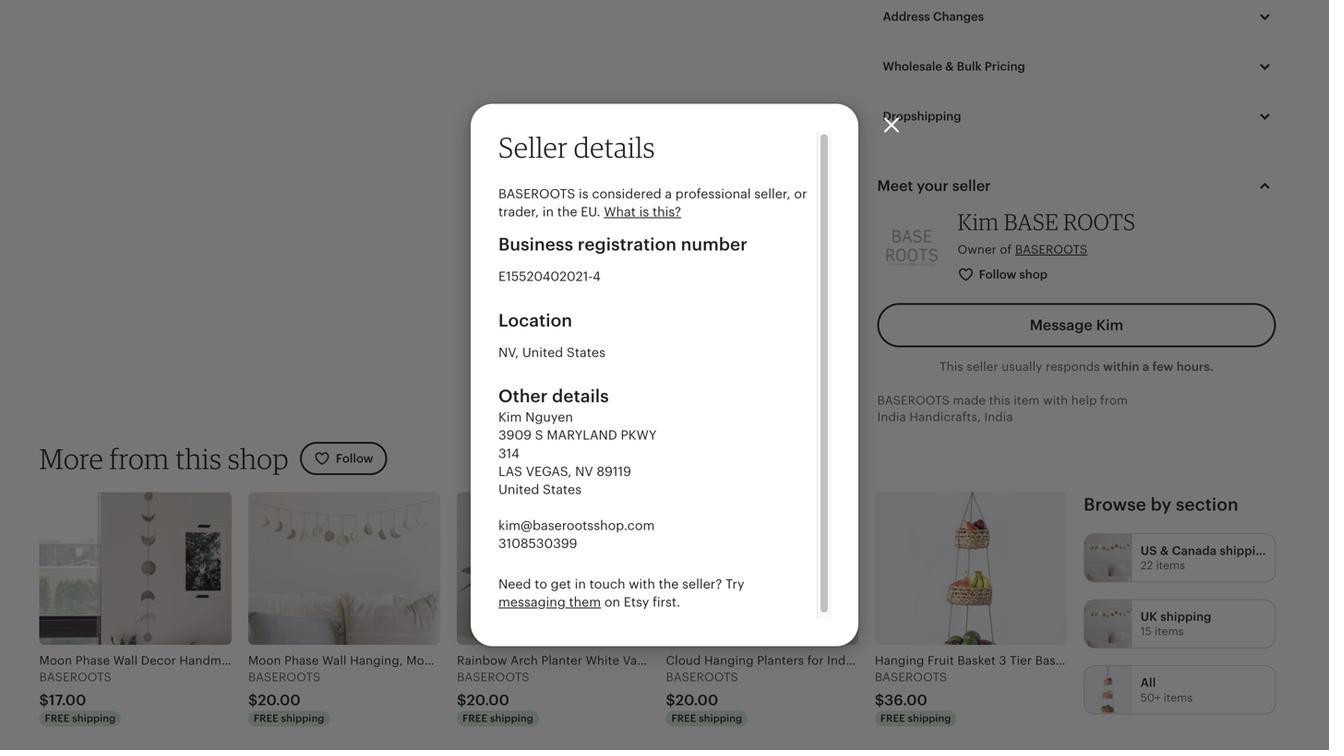 Task type: locate. For each thing, give the bounding box(es) containing it.
of
[[1000, 243, 1012, 256]]

0 horizontal spatial a
[[665, 186, 672, 201]]

3 baseroots $ 20.00 free shipping from the left
[[666, 671, 742, 725]]

seller details
[[498, 130, 655, 164]]

3909
[[498, 428, 532, 443]]

1 horizontal spatial from
[[1100, 393, 1128, 407]]

baseroots made this item with help from india handicrafts, india
[[877, 393, 1128, 424]]

$ for cloud hanging planters for indoor plants, white ceramic hanging pot adjustable macrame rope w/ drainage hole, dreamy cute window planter image
[[666, 692, 675, 709]]

in right trader,
[[542, 204, 554, 219]]

0 vertical spatial this
[[989, 393, 1010, 407]]

0 vertical spatial a
[[665, 186, 672, 201]]

free for cloud hanging planters for indoor plants, white ceramic hanging pot adjustable macrame rope w/ drainage hole, dreamy cute window planter image
[[672, 713, 696, 725]]

follow inside button
[[336, 452, 373, 466]]

22
[[1141, 559, 1153, 572]]

touch
[[589, 577, 625, 592]]

items right 50+
[[1164, 692, 1193, 704]]

1 vertical spatial the
[[659, 577, 679, 592]]

follow shop button
[[944, 258, 1063, 292]]

what
[[604, 204, 636, 219]]

baseroots $ 17.00 free shipping
[[39, 671, 116, 725]]

1 vertical spatial follow
[[336, 452, 373, 466]]

canada
[[1172, 544, 1217, 558]]

the
[[557, 204, 577, 219], [659, 577, 679, 592]]

in up them
[[575, 577, 586, 592]]

1 vertical spatial details
[[552, 386, 609, 406]]

2 horizontal spatial baseroots $ 20.00 free shipping
[[666, 671, 742, 725]]

1 horizontal spatial the
[[659, 577, 679, 592]]

kim inside kim nguyen 3909 s maryland pkwy 314 las vegas, nv 89119 united states
[[498, 410, 522, 425]]

50+
[[1141, 692, 1161, 704]]

shipping
[[1220, 544, 1271, 558], [1161, 610, 1212, 624], [72, 713, 116, 725], [281, 713, 325, 725], [490, 713, 533, 725], [699, 713, 742, 725], [908, 713, 951, 725]]

0 horizontal spatial shop
[[228, 442, 289, 476]]

baseroots $ 20.00 free shipping
[[248, 671, 325, 725], [457, 671, 533, 725], [666, 671, 742, 725]]

kim base roots image
[[877, 213, 947, 282]]

responds
[[1046, 360, 1100, 374]]

2 horizontal spatial 20.00
[[675, 692, 718, 709]]

states inside kim nguyen 3909 s maryland pkwy 314 las vegas, nv 89119 united states
[[543, 482, 582, 497]]

2 vertical spatial items
[[1164, 692, 1193, 704]]

this seller usually responds within a few hours.
[[940, 360, 1214, 374]]

is left this?
[[639, 204, 649, 219]]

1 horizontal spatial shop
[[1019, 268, 1048, 282]]

1 vertical spatial with
[[629, 577, 655, 592]]

in
[[542, 204, 554, 219], [575, 577, 586, 592]]

details up considered
[[574, 130, 655, 164]]

1 vertical spatial items
[[1155, 626, 1184, 638]]

from right more
[[109, 442, 170, 476]]

follow for follow shop
[[979, 268, 1016, 282]]

india
[[877, 410, 906, 424], [984, 410, 1013, 424]]

1 vertical spatial united
[[498, 482, 539, 497]]

0 vertical spatial kim
[[958, 208, 999, 235]]

usually
[[1002, 360, 1043, 374]]

this for from
[[175, 442, 222, 476]]

need to get in touch with the seller? try messaging them on etsy first.
[[498, 577, 745, 610]]

shop down kim base roots owner of
[[1019, 268, 1048, 282]]

1 horizontal spatial baseroots $ 20.00 free shipping
[[457, 671, 533, 725]]

a up this?
[[665, 186, 672, 201]]

browse
[[1084, 495, 1146, 514]]

0 vertical spatial from
[[1100, 393, 1128, 407]]

more from this shop
[[39, 442, 289, 476]]

with
[[1043, 393, 1068, 407], [629, 577, 655, 592]]

kim up "3909"
[[498, 410, 522, 425]]

maryland
[[547, 428, 617, 443]]

items inside all 50+ items
[[1164, 692, 1193, 704]]

united down las
[[498, 482, 539, 497]]

moon phase wall decor handmade hammered metal, moon phase wall hanging, phases of the moon cycle (34" silver banner 7 moons) boho home decor image
[[39, 492, 232, 645]]

0 vertical spatial follow
[[979, 268, 1016, 282]]

united down location
[[522, 345, 563, 360]]

details up "nguyen"
[[552, 386, 609, 406]]

1 horizontal spatial in
[[575, 577, 586, 592]]

1 vertical spatial shop
[[228, 442, 289, 476]]

1 horizontal spatial follow
[[979, 268, 1016, 282]]

0 horizontal spatial 20.00
[[258, 692, 301, 709]]

details for other details
[[552, 386, 609, 406]]

0 vertical spatial shop
[[1019, 268, 1048, 282]]

more
[[39, 442, 103, 476]]

this inside baseroots made this item with help from india handicrafts, india
[[989, 393, 1010, 407]]

by
[[1151, 495, 1172, 514]]

0 vertical spatial is
[[579, 186, 589, 201]]

0 horizontal spatial follow
[[336, 452, 373, 466]]

first.
[[653, 595, 680, 610]]

roots
[[1063, 208, 1136, 235]]

3 $ from the left
[[457, 692, 467, 709]]

shipping inside uk shipping 15 items
[[1161, 610, 1212, 624]]

$ for rainbow arch planter white vase speckled ceramic w/ drainage hole, textured ribbed cute modern small flower vases, boho indoor plant pot image
[[457, 692, 467, 709]]

0 horizontal spatial india
[[877, 410, 906, 424]]

0 horizontal spatial the
[[557, 204, 577, 219]]

with left the 'help'
[[1043, 393, 1068, 407]]

1 vertical spatial this
[[175, 442, 222, 476]]

india down made
[[984, 410, 1013, 424]]

free
[[45, 713, 70, 725], [254, 713, 279, 725], [463, 713, 487, 725], [672, 713, 696, 725], [880, 713, 905, 725]]

kim nguyen 3909 s maryland pkwy 314 las vegas, nv 89119 united states
[[498, 410, 657, 497]]

baseroots
[[498, 186, 575, 201], [877, 393, 950, 407], [39, 671, 112, 684], [248, 671, 321, 684], [457, 671, 529, 684], [666, 671, 738, 684], [875, 671, 947, 684]]

kim inside kim base roots owner of
[[958, 208, 999, 235]]

help
[[1071, 393, 1097, 407]]

shop left follow button
[[228, 442, 289, 476]]

eu.
[[581, 204, 601, 219]]

baseroots $ 20.00 free shipping for rainbow arch planter white vase speckled ceramic w/ drainage hole, textured ribbed cute modern small flower vases, boho indoor plant pot image
[[457, 671, 533, 725]]

other
[[498, 386, 548, 406]]

is up the eu.
[[579, 186, 589, 201]]

2 baseroots $ 20.00 free shipping from the left
[[457, 671, 533, 725]]

nv,
[[498, 345, 519, 360]]

kim up owner at top right
[[958, 208, 999, 235]]

the up first.
[[659, 577, 679, 592]]

the left the eu.
[[557, 204, 577, 219]]

free for the moon phase wall hanging, moon decor handmade hammered metal (36" silver garland 13 moons) phases of the moon cycle, boho home lunar wall art "image"
[[254, 713, 279, 725]]

0 horizontal spatial is
[[579, 186, 589, 201]]

$ for moon phase wall decor handmade hammered metal, moon phase wall hanging, phases of the moon cycle (34" silver banner 7 moons) boho home decor image
[[39, 692, 49, 709]]

1 horizontal spatial 20.00
[[467, 692, 510, 709]]

registration
[[578, 235, 677, 254]]

4 free from the left
[[672, 713, 696, 725]]

1 vertical spatial from
[[109, 442, 170, 476]]

with up etsy
[[629, 577, 655, 592]]

this for made
[[989, 393, 1010, 407]]

0 horizontal spatial from
[[109, 442, 170, 476]]

1 $ from the left
[[39, 692, 49, 709]]

a left few on the right
[[1143, 360, 1149, 374]]

las
[[498, 464, 522, 479]]

states down vegas,
[[543, 482, 582, 497]]

20.00 for cloud hanging planters for indoor plants, white ceramic hanging pot adjustable macrame rope w/ drainage hole, dreamy cute window planter image
[[675, 692, 718, 709]]

follow for follow
[[336, 452, 373, 466]]

1 horizontal spatial this
[[989, 393, 1010, 407]]

this
[[989, 393, 1010, 407], [175, 442, 222, 476]]

1 horizontal spatial with
[[1043, 393, 1068, 407]]

1 horizontal spatial india
[[984, 410, 1013, 424]]

e15520402021-4
[[498, 269, 601, 284]]

5 free from the left
[[880, 713, 905, 725]]

$ inside baseroots $ 17.00 free shipping
[[39, 692, 49, 709]]

items down &
[[1156, 559, 1185, 572]]

2 $ from the left
[[248, 692, 258, 709]]

1 vertical spatial a
[[1143, 360, 1149, 374]]

0 vertical spatial with
[[1043, 393, 1068, 407]]

items inside uk shipping 15 items
[[1155, 626, 1184, 638]]

nv, united states
[[498, 345, 606, 360]]

made
[[953, 393, 986, 407]]

0 vertical spatial the
[[557, 204, 577, 219]]

us
[[1141, 544, 1157, 558]]

3108530399
[[498, 537, 577, 551]]

from right the 'help'
[[1100, 393, 1128, 407]]

handicrafts,
[[910, 410, 981, 424]]

follow button
[[300, 442, 387, 476]]

1 vertical spatial in
[[575, 577, 586, 592]]

states
[[567, 345, 606, 360], [543, 482, 582, 497]]

1 free from the left
[[45, 713, 70, 725]]

items
[[1156, 559, 1185, 572], [1155, 626, 1184, 638], [1164, 692, 1193, 704]]

states up the other details
[[567, 345, 606, 360]]

1 vertical spatial kim
[[498, 410, 522, 425]]

united
[[522, 345, 563, 360], [498, 482, 539, 497]]

1 baseroots $ 20.00 free shipping from the left
[[248, 671, 325, 725]]

1 vertical spatial states
[[543, 482, 582, 497]]

0 horizontal spatial this
[[175, 442, 222, 476]]

3 free from the left
[[463, 713, 487, 725]]

0 vertical spatial details
[[574, 130, 655, 164]]

to
[[535, 577, 547, 592]]

from
[[1100, 393, 1128, 407], [109, 442, 170, 476]]

is inside 'baseroots is considered a professional seller, or trader, in the eu.'
[[579, 186, 589, 201]]

baseroots $ 20.00 free shipping for the moon phase wall hanging, moon decor handmade hammered metal (36" silver garland 13 moons) phases of the moon cycle, boho home lunar wall art "image"
[[248, 671, 325, 725]]

0 horizontal spatial in
[[542, 204, 554, 219]]

items inside us & canada shipping 22 items
[[1156, 559, 1185, 572]]

1 20.00 from the left
[[258, 692, 301, 709]]

a
[[665, 186, 672, 201], [1143, 360, 1149, 374]]

free inside baseroots $ 17.00 free shipping
[[45, 713, 70, 725]]

2 20.00 from the left
[[467, 692, 510, 709]]

shop inside button
[[1019, 268, 1048, 282]]

2 free from the left
[[254, 713, 279, 725]]

business registration number
[[498, 235, 748, 254]]

messaging them button
[[498, 593, 601, 612]]

baseroots inside baseroots $ 17.00 free shipping
[[39, 671, 112, 684]]

0 horizontal spatial baseroots $ 20.00 free shipping
[[248, 671, 325, 725]]

1 horizontal spatial is
[[639, 204, 649, 219]]

with inside baseroots made this item with help from india handicrafts, india
[[1043, 393, 1068, 407]]

hanging fruit basket 3 tier baskets woven tiered kitchen storage organizer planter image
[[875, 492, 1067, 645]]

details for seller details
[[574, 130, 655, 164]]

3 20.00 from the left
[[675, 692, 718, 709]]

seller
[[967, 360, 998, 374]]

follow inside button
[[979, 268, 1016, 282]]

in inside 'need to get in touch with the seller? try messaging them on etsy first.'
[[575, 577, 586, 592]]

items right 15
[[1155, 626, 1184, 638]]

0 vertical spatial items
[[1156, 559, 1185, 572]]

$
[[39, 692, 49, 709], [248, 692, 258, 709], [457, 692, 467, 709], [666, 692, 675, 709], [875, 692, 884, 709]]

uk shipping 15 items
[[1141, 610, 1212, 638]]

0 horizontal spatial with
[[629, 577, 655, 592]]

details
[[574, 130, 655, 164], [552, 386, 609, 406]]

india left handicrafts,
[[877, 410, 906, 424]]

1 vertical spatial is
[[639, 204, 649, 219]]

4 $ from the left
[[666, 692, 675, 709]]

kim
[[958, 208, 999, 235], [498, 410, 522, 425]]

base
[[1004, 208, 1058, 235]]

1 horizontal spatial kim
[[958, 208, 999, 235]]

5 $ from the left
[[875, 692, 884, 709]]

0 vertical spatial in
[[542, 204, 554, 219]]

0 horizontal spatial kim
[[498, 410, 522, 425]]

baseroots inside 'baseroots is considered a professional seller, or trader, in the eu.'
[[498, 186, 575, 201]]



Task type: vqa. For each thing, say whether or not it's contained in the screenshot.
second 4.9 from right
no



Task type: describe. For each thing, give the bounding box(es) containing it.
considered
[[592, 186, 661, 201]]

rainbow arch planter white vase speckled ceramic w/ drainage hole, textured ribbed cute modern small flower vases, boho indoor plant pot image
[[457, 492, 649, 645]]

36.00
[[884, 692, 928, 709]]

united inside kim nguyen 3909 s maryland pkwy 314 las vegas, nv 89119 united states
[[498, 482, 539, 497]]

$ for the moon phase wall hanging, moon decor handmade hammered metal (36" silver garland 13 moons) phases of the moon cycle, boho home lunar wall art "image"
[[248, 692, 258, 709]]

see more listings in the all section image
[[1085, 667, 1132, 714]]

is for baseroots
[[579, 186, 589, 201]]

this
[[940, 360, 963, 374]]

all
[[1141, 676, 1156, 690]]

need
[[498, 577, 531, 592]]

17.00
[[49, 692, 86, 709]]

kim for base
[[958, 208, 999, 235]]

the inside 'need to get in touch with the seller? try messaging them on etsy first.'
[[659, 577, 679, 592]]

1 india from the left
[[877, 410, 906, 424]]

from inside baseroots made this item with help from india handicrafts, india
[[1100, 393, 1128, 407]]

owner
[[958, 243, 997, 256]]

this?
[[653, 204, 681, 219]]

moon phase wall hanging, moon decor handmade hammered metal (36" silver garland 13 moons) phases of the moon cycle, boho home lunar wall art image
[[248, 492, 440, 645]]

cloud hanging planters for indoor plants, white ceramic hanging pot adjustable macrame rope w/ drainage hole, dreamy cute window planter image
[[666, 492, 858, 645]]

0 vertical spatial states
[[567, 345, 606, 360]]

business
[[498, 235, 573, 254]]

baseroots $ 36.00 free shipping
[[875, 671, 951, 725]]

shipping inside baseroots $ 17.00 free shipping
[[72, 713, 116, 725]]

1 horizontal spatial a
[[1143, 360, 1149, 374]]

baseroots $ 20.00 free shipping for cloud hanging planters for indoor plants, white ceramic hanging pot adjustable macrame rope w/ drainage hole, dreamy cute window planter image
[[666, 671, 742, 725]]

within
[[1103, 360, 1140, 374]]

kim for nguyen
[[498, 410, 522, 425]]

s
[[535, 428, 543, 443]]

4
[[593, 269, 601, 284]]

15
[[1141, 626, 1152, 638]]

seller?
[[682, 577, 722, 592]]

&
[[1160, 544, 1169, 558]]

free for rainbow arch planter white vase speckled ceramic w/ drainage hole, textured ribbed cute modern small flower vases, boho indoor plant pot image
[[463, 713, 487, 725]]

89119
[[597, 464, 631, 479]]

seller
[[498, 130, 568, 164]]

kim base roots owner of
[[958, 208, 1136, 256]]

us & canada shipping 22 items
[[1141, 544, 1271, 572]]

on
[[605, 595, 620, 610]]

location
[[498, 310, 572, 330]]

what is this?
[[604, 204, 681, 219]]

20.00 for rainbow arch planter white vase speckled ceramic w/ drainage hole, textured ribbed cute modern small flower vases, boho indoor plant pot image
[[467, 692, 510, 709]]

hours.
[[1177, 360, 1214, 374]]

follow shop
[[979, 268, 1048, 282]]

free for moon phase wall decor handmade hammered metal, moon phase wall hanging, phases of the moon cycle (34" silver banner 7 moons) boho home decor image
[[45, 713, 70, 725]]

baseroots inside baseroots made this item with help from india handicrafts, india
[[877, 393, 950, 407]]

few
[[1152, 360, 1174, 374]]

nguyen
[[525, 410, 573, 425]]

kim@baserootsshop.com 3108530399
[[498, 518, 655, 551]]

other details
[[498, 386, 609, 406]]

messaging
[[498, 595, 566, 610]]

the inside 'baseroots is considered a professional seller, or trader, in the eu.'
[[557, 204, 577, 219]]

uk
[[1141, 610, 1158, 624]]

trader,
[[498, 204, 539, 219]]

$ inside baseroots $ 36.00 free shipping
[[875, 692, 884, 709]]

in inside 'baseroots is considered a professional seller, or trader, in the eu.'
[[542, 204, 554, 219]]

seller,
[[754, 186, 791, 201]]

e15520402021-
[[498, 269, 593, 284]]

with inside 'need to get in touch with the seller? try messaging them on etsy first.'
[[629, 577, 655, 592]]

shipping inside baseroots $ 36.00 free shipping
[[908, 713, 951, 725]]

item
[[1014, 393, 1040, 407]]

etsy
[[624, 595, 649, 610]]

professional
[[675, 186, 751, 201]]

try
[[726, 577, 745, 592]]

a inside 'baseroots is considered a professional seller, or trader, in the eu.'
[[665, 186, 672, 201]]

or
[[794, 186, 807, 201]]

this is an overlay with regulatory seller details dialog
[[0, 0, 1329, 750]]

section
[[1176, 495, 1239, 514]]

baseroots inside baseroots $ 36.00 free shipping
[[875, 671, 947, 684]]

all 50+ items
[[1141, 676, 1193, 704]]

browse by section
[[1084, 495, 1239, 514]]

is for what
[[639, 204, 649, 219]]

see more listings in the uk shipping section image
[[1085, 600, 1132, 648]]

shipping inside us & canada shipping 22 items
[[1220, 544, 1271, 558]]

vegas,
[[526, 464, 572, 479]]

pkwy
[[621, 428, 657, 443]]

number
[[681, 235, 748, 254]]

314
[[498, 446, 520, 461]]

20.00 for the moon phase wall hanging, moon decor handmade hammered metal (36" silver garland 13 moons) phases of the moon cycle, boho home lunar wall art "image"
[[258, 692, 301, 709]]

free inside baseroots $ 36.00 free shipping
[[880, 713, 905, 725]]

2 india from the left
[[984, 410, 1013, 424]]

baseroots is considered a professional seller, or trader, in the eu.
[[498, 186, 807, 219]]

them
[[569, 595, 601, 610]]

nv
[[575, 464, 593, 479]]

see more listings in the us & canada shipping section image
[[1085, 534, 1132, 582]]

get
[[551, 577, 571, 592]]

0 vertical spatial united
[[522, 345, 563, 360]]

kim@baserootsshop.com
[[498, 518, 655, 533]]

what is this? link
[[604, 204, 681, 219]]



